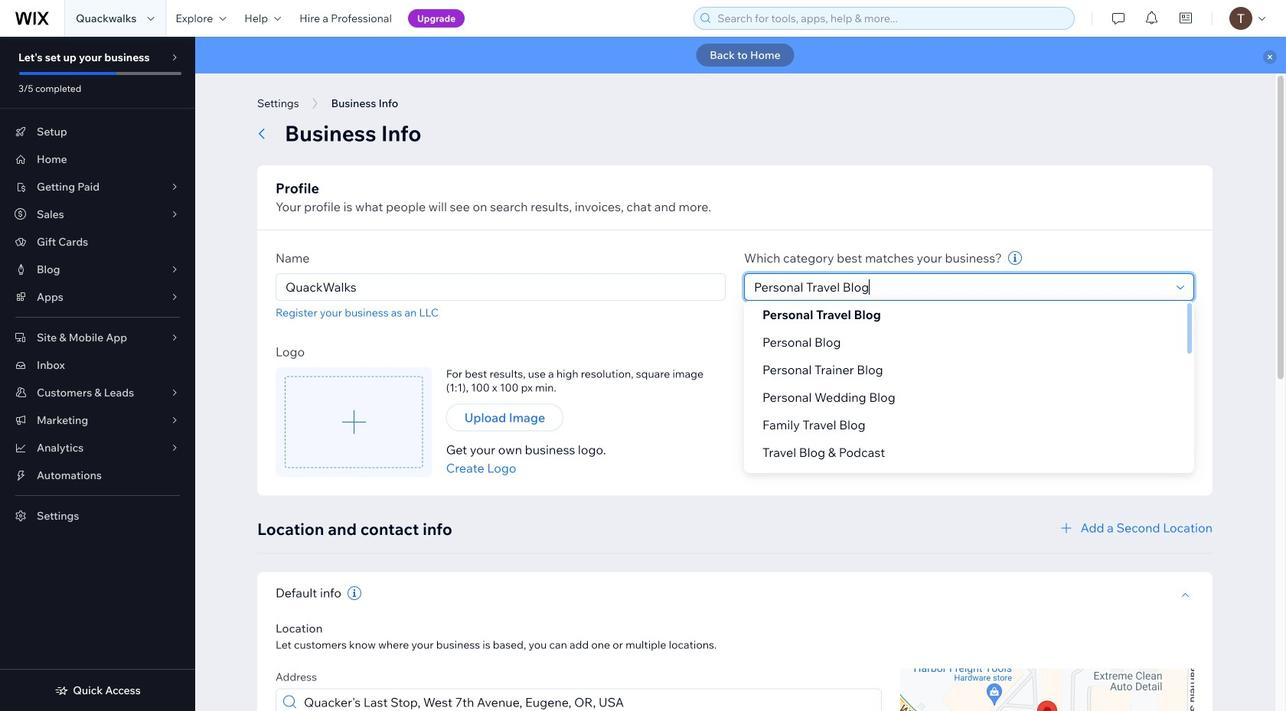 Task type: vqa. For each thing, say whether or not it's contained in the screenshot.
Map region
yes



Task type: locate. For each thing, give the bounding box(es) containing it.
Enter your business or website type field
[[749, 274, 1172, 300]]

map region
[[900, 669, 1194, 711]]

list box
[[744, 301, 1194, 494]]

Search for tools, apps, help & more... field
[[713, 8, 1070, 29]]

Describe your business here. What makes it great? Use short catchy text to tell people what you do or offer. text field
[[744, 348, 1194, 457]]

sidebar element
[[0, 37, 195, 711]]

alert
[[195, 37, 1286, 73]]



Task type: describe. For each thing, give the bounding box(es) containing it.
Type your business name (e.g., Amy's Shoes) field
[[281, 274, 720, 300]]

Search for your business address field
[[299, 689, 877, 711]]



